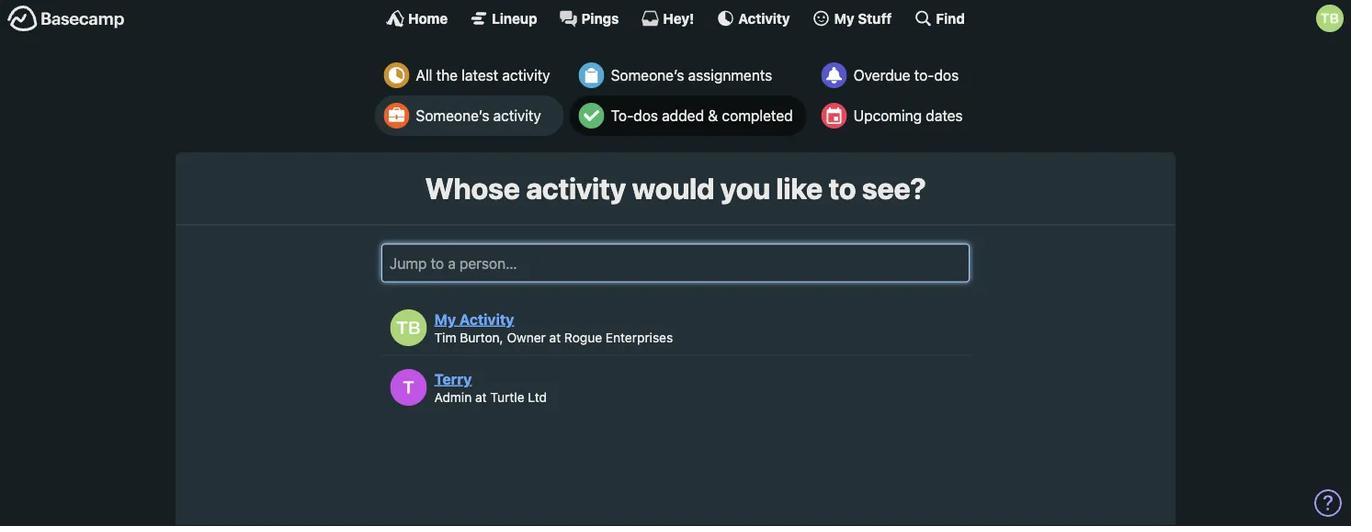 Task type: locate. For each thing, give the bounding box(es) containing it.
terry admin at turtle ltd
[[434, 371, 547, 405]]

added
[[662, 107, 704, 125]]

dos
[[934, 67, 959, 84], [634, 107, 658, 125]]

1 horizontal spatial someone's
[[611, 67, 684, 84]]

0 vertical spatial someone's
[[611, 67, 684, 84]]

someone's down the
[[416, 107, 489, 125]]

2 vertical spatial activity
[[526, 171, 626, 206]]

activity right latest
[[502, 67, 550, 84]]

1 vertical spatial dos
[[634, 107, 658, 125]]

someone's assignments link
[[570, 55, 807, 96]]

activity report image
[[384, 63, 409, 88]]

&
[[708, 107, 718, 125]]

pings
[[581, 10, 619, 26]]

overdue
[[854, 67, 910, 84]]

1 horizontal spatial my
[[834, 10, 855, 26]]

stuff
[[858, 10, 892, 26]]

pings button
[[559, 9, 619, 28]]

0 horizontal spatial someone's
[[416, 107, 489, 125]]

1 vertical spatial activity
[[493, 107, 541, 125]]

activity down todo icon
[[526, 171, 626, 206]]

dos left added
[[634, 107, 658, 125]]

find button
[[914, 9, 965, 28]]

assignments
[[688, 67, 772, 84]]

someone's for someone's assignments
[[611, 67, 684, 84]]

0 vertical spatial my
[[834, 10, 855, 26]]

0 horizontal spatial my
[[434, 311, 456, 328]]

rogue
[[564, 330, 602, 345]]

someone's up to-
[[611, 67, 684, 84]]

whose
[[425, 171, 520, 206]]

terry
[[434, 371, 472, 388]]

owner
[[507, 330, 546, 345]]

1 horizontal spatial dos
[[934, 67, 959, 84]]

1 vertical spatial someone's
[[416, 107, 489, 125]]

my stuff button
[[812, 9, 892, 28]]

0 horizontal spatial activity
[[459, 311, 514, 328]]

my up tim
[[434, 311, 456, 328]]

terry, admin at turtle ltd image
[[390, 370, 427, 406]]

someone's
[[611, 67, 684, 84], [416, 107, 489, 125]]

1 vertical spatial at
[[475, 390, 487, 405]]

activity up burton,
[[459, 311, 514, 328]]

1 vertical spatial activity
[[459, 311, 514, 328]]

hey!
[[663, 10, 694, 26]]

ltd
[[528, 390, 547, 405]]

list box containing my activity
[[381, 301, 970, 415]]

my activity tim burton,        owner at rogue enterprises
[[434, 311, 673, 345]]

like
[[776, 171, 823, 206]]

activity inside my activity tim burton,        owner at rogue enterprises
[[459, 311, 514, 328]]

0 horizontal spatial at
[[475, 390, 487, 405]]

0 vertical spatial activity
[[502, 67, 550, 84]]

upcoming dates link
[[812, 96, 977, 136]]

all
[[416, 67, 432, 84]]

burton,
[[460, 330, 503, 345]]

to-
[[914, 67, 934, 84]]

1 horizontal spatial at
[[549, 330, 561, 345]]

at left turtle
[[475, 390, 487, 405]]

to-
[[611, 107, 634, 125]]

at left rogue
[[549, 330, 561, 345]]

overdue to-dos
[[854, 67, 959, 84]]

overdue to-dos link
[[812, 55, 977, 96]]

at
[[549, 330, 561, 345], [475, 390, 487, 405]]

0 vertical spatial at
[[549, 330, 561, 345]]

dos up dates
[[934, 67, 959, 84]]

my stuff
[[834, 10, 892, 26]]

my inside popup button
[[834, 10, 855, 26]]

would
[[632, 171, 714, 206]]

my for stuff
[[834, 10, 855, 26]]

to
[[829, 171, 856, 206]]

see?
[[862, 171, 926, 206]]

activity up assignments
[[738, 10, 790, 26]]

0 vertical spatial activity
[[738, 10, 790, 26]]

activity
[[502, 67, 550, 84], [493, 107, 541, 125], [526, 171, 626, 206]]

my
[[834, 10, 855, 26], [434, 311, 456, 328]]

activity down the all the latest activity
[[493, 107, 541, 125]]

someone's assignments
[[611, 67, 772, 84]]

0 horizontal spatial dos
[[634, 107, 658, 125]]

at inside terry admin at turtle ltd
[[475, 390, 487, 405]]

my left stuff
[[834, 10, 855, 26]]

someone's for someone's activity
[[416, 107, 489, 125]]

1 vertical spatial my
[[434, 311, 456, 328]]

hey! button
[[641, 9, 694, 28]]

home link
[[386, 9, 448, 28]]

1 horizontal spatial activity
[[738, 10, 790, 26]]

list box
[[381, 301, 970, 415]]

activity
[[738, 10, 790, 26], [459, 311, 514, 328]]

my inside my activity tim burton,        owner at rogue enterprises
[[434, 311, 456, 328]]



Task type: vqa. For each thing, say whether or not it's contained in the screenshot.
top the at
yes



Task type: describe. For each thing, give the bounding box(es) containing it.
Jump to a person… text field
[[381, 244, 970, 283]]

whose activity would you like to see?
[[425, 171, 926, 206]]

the
[[436, 67, 458, 84]]

lineup
[[492, 10, 537, 26]]

tim burton, owner at rogue enterprises image
[[390, 310, 427, 347]]

reports image
[[821, 63, 847, 88]]

home
[[408, 10, 448, 26]]

activity link
[[716, 9, 790, 28]]

dates
[[926, 107, 963, 125]]

to-dos added & completed link
[[570, 96, 807, 136]]

all the latest activity
[[416, 67, 550, 84]]

upcoming
[[854, 107, 922, 125]]

tim burton image
[[1316, 5, 1344, 32]]

someone's activity
[[416, 107, 541, 125]]

assignment image
[[579, 63, 604, 88]]

latest
[[462, 67, 498, 84]]

lineup link
[[470, 9, 537, 28]]

turtle
[[490, 390, 524, 405]]

my for activity
[[434, 311, 456, 328]]

all the latest activity link
[[374, 55, 564, 96]]

activity for whose
[[526, 171, 626, 206]]

todo image
[[579, 103, 604, 129]]

schedule image
[[821, 103, 847, 129]]

main element
[[0, 0, 1351, 36]]

tim
[[434, 330, 456, 345]]

switch accounts image
[[7, 5, 125, 33]]

you
[[720, 171, 770, 206]]

upcoming dates
[[854, 107, 963, 125]]

at inside my activity tim burton,        owner at rogue enterprises
[[549, 330, 561, 345]]

admin
[[434, 390, 472, 405]]

find
[[936, 10, 965, 26]]

completed
[[722, 107, 793, 125]]

someone's activity link
[[374, 96, 564, 136]]

to-dos added & completed
[[611, 107, 793, 125]]

activity inside activity link
[[738, 10, 790, 26]]

0 vertical spatial dos
[[934, 67, 959, 84]]

person report image
[[384, 103, 409, 129]]

activity for someone's
[[493, 107, 541, 125]]

enterprises
[[606, 330, 673, 345]]



